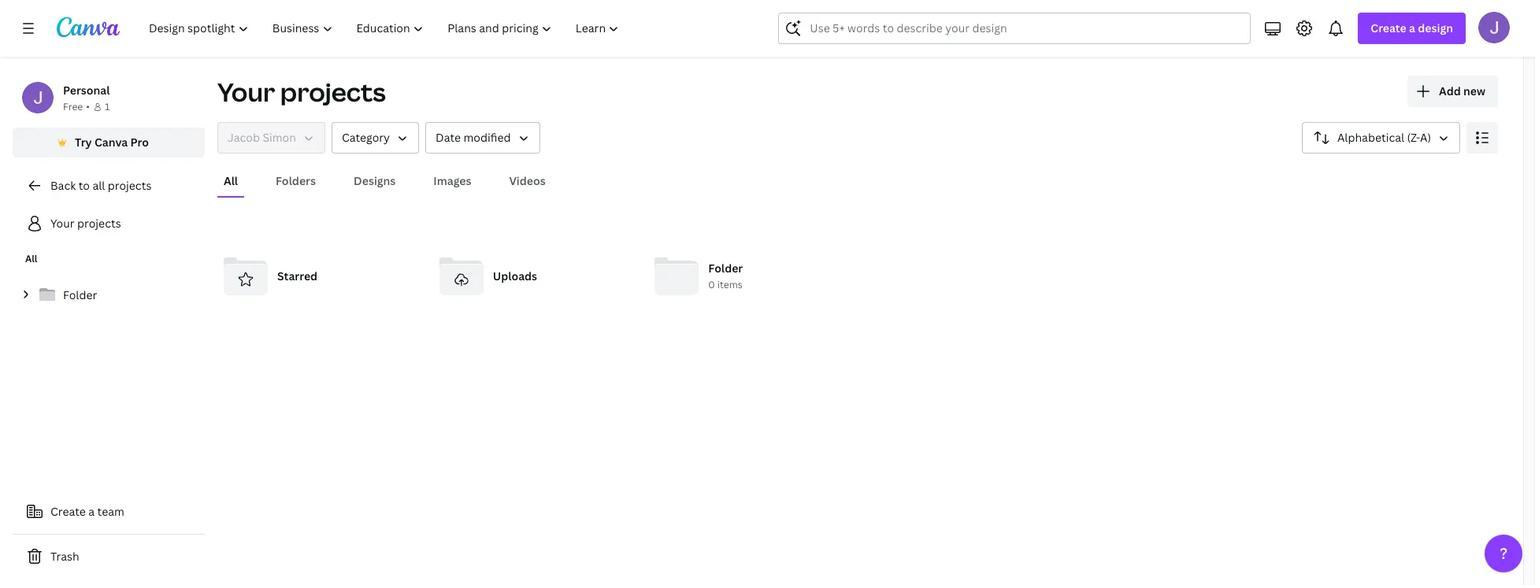 Task type: describe. For each thing, give the bounding box(es) containing it.
projects inside back to all projects link
[[108, 178, 152, 193]]

folder for folder 0 items
[[709, 261, 743, 276]]

0
[[709, 278, 715, 292]]

designs
[[354, 173, 396, 188]]

Sort by button
[[1302, 122, 1461, 154]]

folders
[[276, 173, 316, 188]]

back
[[50, 178, 76, 193]]

folder for folder
[[63, 288, 97, 303]]

designs button
[[347, 166, 402, 196]]

category
[[342, 130, 390, 145]]

folder link
[[13, 279, 205, 312]]

images
[[434, 173, 472, 188]]

alphabetical (z-a)
[[1338, 130, 1432, 145]]

uploads link
[[433, 248, 636, 305]]

•
[[86, 100, 90, 113]]

a)
[[1421, 130, 1432, 145]]

uploads
[[493, 269, 537, 284]]

create for create a team
[[50, 504, 86, 519]]

1 horizontal spatial your
[[217, 75, 275, 109]]

simon
[[263, 130, 296, 145]]

try
[[75, 135, 92, 150]]

add new button
[[1408, 76, 1498, 107]]

1 vertical spatial your projects
[[50, 216, 121, 231]]

canva
[[95, 135, 128, 150]]

personal
[[63, 83, 110, 98]]

starred
[[277, 269, 318, 284]]

a for design
[[1409, 20, 1416, 35]]

create a team button
[[13, 496, 205, 528]]

a for team
[[88, 504, 95, 519]]

folder 0 items
[[709, 261, 743, 292]]

add
[[1439, 84, 1461, 98]]

0 vertical spatial projects
[[280, 75, 386, 109]]

new
[[1464, 84, 1486, 98]]

back to all projects
[[50, 178, 152, 193]]

Owner button
[[217, 122, 325, 154]]

jacob simon
[[228, 130, 296, 145]]

design
[[1418, 20, 1454, 35]]

all button
[[217, 166, 244, 196]]

all inside button
[[224, 173, 238, 188]]

modified
[[464, 130, 511, 145]]

trash
[[50, 549, 79, 564]]

images button
[[427, 166, 478, 196]]

create for create a design
[[1371, 20, 1407, 35]]

Date modified button
[[425, 122, 540, 154]]

try canva pro button
[[13, 128, 205, 158]]

add new
[[1439, 84, 1486, 98]]



Task type: vqa. For each thing, say whether or not it's contained in the screenshot.
PRICE
no



Task type: locate. For each thing, give the bounding box(es) containing it.
0 horizontal spatial create
[[50, 504, 86, 519]]

videos button
[[503, 166, 552, 196]]

1 horizontal spatial folder
[[709, 261, 743, 276]]

videos
[[509, 173, 546, 188]]

1 vertical spatial projects
[[108, 178, 152, 193]]

free
[[63, 100, 83, 113]]

create inside button
[[50, 504, 86, 519]]

create a team
[[50, 504, 124, 519]]

your
[[217, 75, 275, 109], [50, 216, 75, 231]]

create left design
[[1371, 20, 1407, 35]]

0 vertical spatial your
[[217, 75, 275, 109]]

starred link
[[217, 248, 420, 305]]

your projects down to
[[50, 216, 121, 231]]

0 horizontal spatial a
[[88, 504, 95, 519]]

a
[[1409, 20, 1416, 35], [88, 504, 95, 519]]

Category button
[[332, 122, 419, 154]]

2 vertical spatial projects
[[77, 216, 121, 231]]

(z-
[[1407, 130, 1421, 145]]

None search field
[[779, 13, 1251, 44]]

1 vertical spatial folder
[[63, 288, 97, 303]]

jacob
[[228, 130, 260, 145]]

0 horizontal spatial folder
[[63, 288, 97, 303]]

pro
[[130, 135, 149, 150]]

date modified
[[436, 130, 511, 145]]

1 horizontal spatial all
[[224, 173, 238, 188]]

back to all projects link
[[13, 170, 205, 202]]

trash link
[[13, 541, 205, 573]]

your up "jacob"
[[217, 75, 275, 109]]

0 horizontal spatial your
[[50, 216, 75, 231]]

date
[[436, 130, 461, 145]]

a left team
[[88, 504, 95, 519]]

your projects up simon
[[217, 75, 386, 109]]

try canva pro
[[75, 135, 149, 150]]

your projects
[[217, 75, 386, 109], [50, 216, 121, 231]]

1 horizontal spatial a
[[1409, 20, 1416, 35]]

create left team
[[50, 504, 86, 519]]

0 vertical spatial create
[[1371, 20, 1407, 35]]

create
[[1371, 20, 1407, 35], [50, 504, 86, 519]]

a inside button
[[88, 504, 95, 519]]

0 horizontal spatial your projects
[[50, 216, 121, 231]]

1 vertical spatial create
[[50, 504, 86, 519]]

0 vertical spatial folder
[[709, 261, 743, 276]]

folder
[[709, 261, 743, 276], [63, 288, 97, 303]]

all
[[224, 173, 238, 188], [25, 252, 37, 266]]

folder up items
[[709, 261, 743, 276]]

team
[[97, 504, 124, 519]]

create a design
[[1371, 20, 1454, 35]]

1 horizontal spatial your projects
[[217, 75, 386, 109]]

projects inside your projects link
[[77, 216, 121, 231]]

to
[[78, 178, 90, 193]]

a left design
[[1409, 20, 1416, 35]]

projects up category
[[280, 75, 386, 109]]

1 vertical spatial all
[[25, 252, 37, 266]]

folder inside folder link
[[63, 288, 97, 303]]

jacob simon image
[[1479, 12, 1510, 43]]

create inside dropdown button
[[1371, 20, 1407, 35]]

Search search field
[[810, 13, 1220, 43]]

0 horizontal spatial all
[[25, 252, 37, 266]]

projects right all
[[108, 178, 152, 193]]

top level navigation element
[[139, 13, 633, 44]]

projects down all
[[77, 216, 121, 231]]

all
[[92, 178, 105, 193]]

1 horizontal spatial create
[[1371, 20, 1407, 35]]

1 vertical spatial your
[[50, 216, 75, 231]]

free •
[[63, 100, 90, 113]]

folders button
[[269, 166, 322, 196]]

0 vertical spatial your projects
[[217, 75, 386, 109]]

1 vertical spatial a
[[88, 504, 95, 519]]

a inside dropdown button
[[1409, 20, 1416, 35]]

projects
[[280, 75, 386, 109], [108, 178, 152, 193], [77, 216, 121, 231]]

1
[[105, 100, 110, 113]]

your down back
[[50, 216, 75, 231]]

0 vertical spatial all
[[224, 173, 238, 188]]

folder down your projects link at the top
[[63, 288, 97, 303]]

0 vertical spatial a
[[1409, 20, 1416, 35]]

your projects link
[[13, 208, 205, 240]]

create a design button
[[1359, 13, 1466, 44]]

alphabetical
[[1338, 130, 1405, 145]]

items
[[717, 278, 743, 292]]



